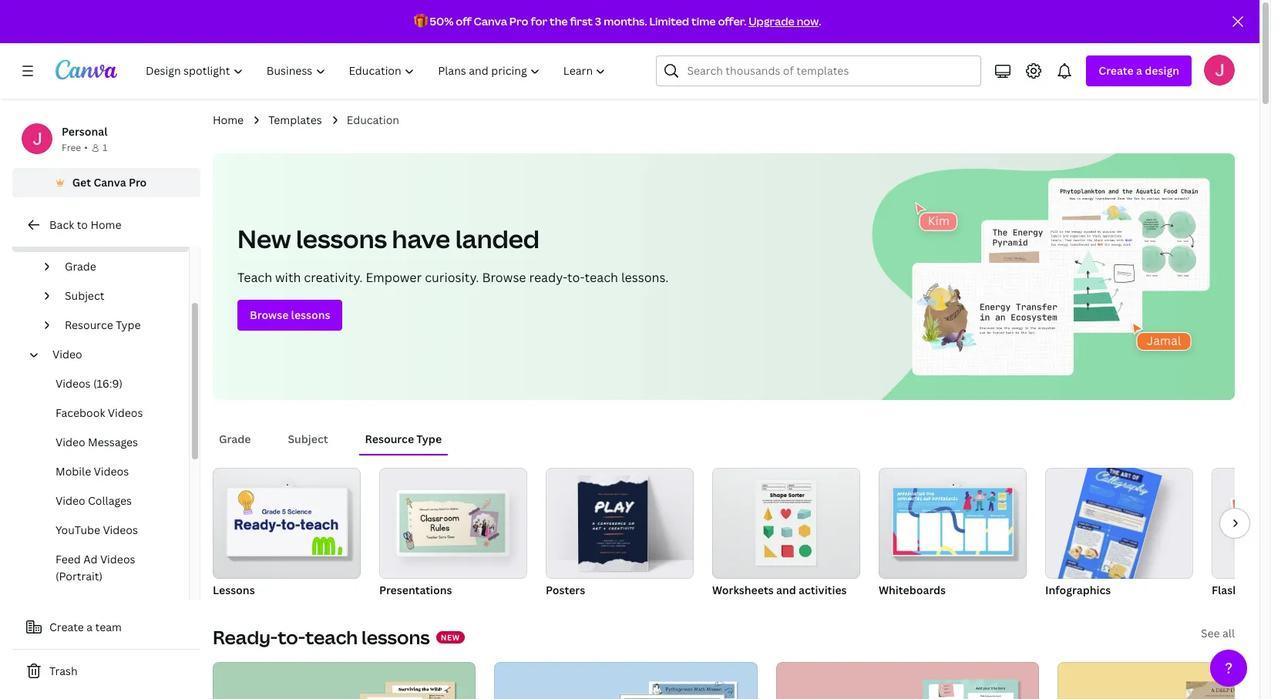 Task type: vqa. For each thing, say whether or not it's contained in the screenshot.
the Home in the Back to Home LINK
yes



Task type: locate. For each thing, give the bounding box(es) containing it.
resource for the top "resource type" button
[[65, 318, 113, 332]]

canva inside button
[[94, 175, 126, 190]]

worksheet image
[[713, 468, 861, 579], [756, 480, 817, 567]]

pro left for
[[510, 14, 529, 29]]

top level navigation element
[[136, 56, 620, 86]]

videos
[[56, 376, 91, 391], [108, 406, 143, 420], [94, 464, 129, 479], [103, 523, 138, 537], [100, 552, 135, 567]]

1 horizontal spatial create
[[1099, 63, 1134, 78]]

1 horizontal spatial type
[[417, 432, 442, 446]]

0 horizontal spatial home
[[91, 217, 121, 232]]

0 horizontal spatial type
[[116, 318, 141, 332]]

to
[[77, 217, 88, 232]]

create left the team
[[49, 620, 84, 635]]

create inside "dropdown button"
[[1099, 63, 1134, 78]]

browse lessons
[[250, 308, 330, 322]]

0 horizontal spatial subject
[[65, 288, 104, 303]]

1 horizontal spatial subject
[[288, 432, 328, 446]]

1 vertical spatial create
[[49, 620, 84, 635]]

flashcards
[[1212, 583, 1269, 598]]

1 horizontal spatial grade
[[219, 432, 251, 446]]

new for new
[[441, 632, 460, 643]]

1 vertical spatial subject button
[[282, 425, 334, 454]]

0 vertical spatial canva
[[474, 14, 507, 29]]

resource
[[65, 318, 113, 332], [365, 432, 414, 446]]

a left "design"
[[1137, 63, 1143, 78]]

get
[[72, 175, 91, 190]]

art history 101 image
[[1058, 662, 1272, 699]]

Search search field
[[687, 56, 972, 86]]

videos down collages
[[103, 523, 138, 537]]

teach left 'lessons.'
[[585, 269, 618, 286]]

lessons
[[213, 583, 255, 598]]

infographics
[[1046, 583, 1111, 598]]

0 horizontal spatial resource
[[65, 318, 113, 332]]

education infographic image
[[1050, 455, 1163, 627], [1046, 468, 1194, 579]]

a inside button
[[87, 620, 93, 635]]

subject button
[[59, 281, 180, 311], [282, 425, 334, 454]]

0 vertical spatial grade button
[[59, 252, 180, 281]]

create
[[1099, 63, 1134, 78], [49, 620, 84, 635]]

create left "design"
[[1099, 63, 1134, 78]]

new up teach
[[238, 222, 291, 255]]

james peterson image
[[1205, 55, 1235, 86]]

canva right get
[[94, 175, 126, 190]]

a inside "dropdown button"
[[1137, 63, 1143, 78]]

0 vertical spatial video
[[52, 347, 82, 362]]

life cycles image
[[213, 662, 476, 699]]

1 vertical spatial pro
[[129, 175, 147, 190]]

0 horizontal spatial resource type button
[[59, 311, 180, 340]]

create a team button
[[12, 612, 200, 643]]

0 vertical spatial type
[[116, 318, 141, 332]]

a left the team
[[87, 620, 93, 635]]

type for "resource type" button to the bottom
[[417, 432, 442, 446]]

2 vertical spatial video
[[56, 494, 85, 508]]

0 vertical spatial education
[[347, 113, 399, 127]]

feed ad videos (portrait) link
[[25, 545, 189, 591]]

1 vertical spatial home
[[91, 217, 121, 232]]

videos for youtube videos
[[103, 523, 138, 537]]

1 vertical spatial browse
[[250, 308, 289, 322]]

a
[[1137, 63, 1143, 78], [87, 620, 93, 635]]

videos up facebook
[[56, 376, 91, 391]]

for
[[531, 14, 548, 29]]

templates link
[[268, 112, 322, 129]]

0 horizontal spatial new
[[238, 222, 291, 255]]

flashcard image
[[1212, 468, 1272, 579]]

0 horizontal spatial grade button
[[59, 252, 180, 281]]

education
[[347, 113, 399, 127], [52, 230, 105, 244]]

home link
[[213, 112, 244, 129]]

1 vertical spatial subject
[[288, 432, 328, 446]]

browse down teach
[[250, 308, 289, 322]]

create for create a team
[[49, 620, 84, 635]]

0 horizontal spatial create
[[49, 620, 84, 635]]

canva
[[474, 14, 507, 29], [94, 175, 126, 190]]

lessons for browse
[[291, 308, 330, 322]]

1 horizontal spatial resource
[[365, 432, 414, 446]]

lessons for new
[[296, 222, 387, 255]]

canva right 'off'
[[474, 14, 507, 29]]

0 horizontal spatial browse
[[250, 308, 289, 322]]

1 horizontal spatial browse
[[482, 269, 526, 286]]

resource type for the top "resource type" button
[[65, 318, 141, 332]]

1 vertical spatial grade
[[219, 432, 251, 446]]

0 horizontal spatial canva
[[94, 175, 126, 190]]

lessons.
[[621, 269, 669, 286]]

to- up 'life cycles' image
[[278, 625, 305, 650]]

home right to
[[91, 217, 121, 232]]

video collages link
[[25, 487, 189, 516]]

1 horizontal spatial a
[[1137, 63, 1143, 78]]

resource type
[[65, 318, 141, 332], [365, 432, 442, 446]]

1 vertical spatial resource
[[365, 432, 414, 446]]

0 vertical spatial browse
[[482, 269, 526, 286]]

education whiteboard image inside whiteboards link
[[894, 488, 1013, 555]]

pro
[[510, 14, 529, 29], [129, 175, 147, 190]]

whiteboards
[[879, 583, 946, 598]]

new
[[238, 222, 291, 255], [441, 632, 460, 643]]

video down mobile
[[56, 494, 85, 508]]

1 horizontal spatial resource type button
[[359, 425, 448, 454]]

videos right ad
[[100, 552, 135, 567]]

education down get
[[52, 230, 105, 244]]

teach
[[585, 269, 618, 286], [305, 625, 358, 650]]

videos inside facebook videos link
[[108, 406, 143, 420]]

1 vertical spatial new
[[441, 632, 460, 643]]

pro inside get canva pro button
[[129, 175, 147, 190]]

0 vertical spatial new
[[238, 222, 291, 255]]

0 vertical spatial lessons
[[296, 222, 387, 255]]

videos inside mobile videos link
[[94, 464, 129, 479]]

0 vertical spatial resource type
[[65, 318, 141, 332]]

home inside 'link'
[[91, 217, 121, 232]]

1 horizontal spatial resource type
[[365, 432, 442, 446]]

to-
[[568, 269, 585, 286], [278, 625, 305, 650]]

new down presentations
[[441, 632, 460, 643]]

0 vertical spatial to-
[[568, 269, 585, 286]]

presentations link
[[379, 468, 527, 601]]

lesson image
[[213, 468, 361, 579], [227, 488, 347, 555]]

polygons and pythagorean theorem image
[[495, 662, 758, 699]]

0 vertical spatial resource type button
[[59, 311, 180, 340]]

all
[[1223, 626, 1235, 641]]

type
[[116, 318, 141, 332], [417, 432, 442, 446]]

grade button
[[59, 252, 180, 281], [213, 425, 257, 454]]

0 vertical spatial pro
[[510, 14, 529, 29]]

0 horizontal spatial pro
[[129, 175, 147, 190]]

videos down video messages link in the left bottom of the page
[[94, 464, 129, 479]]

pro up "back to home" 'link'
[[129, 175, 147, 190]]

presentations
[[379, 583, 452, 598]]

video for video
[[52, 347, 82, 362]]

lessons down with in the left of the page
[[291, 308, 330, 322]]

1 vertical spatial education
[[52, 230, 105, 244]]

videos inside youtube videos link
[[103, 523, 138, 537]]

videos for facebook videos
[[108, 406, 143, 420]]

video link
[[46, 340, 180, 369]]

1 vertical spatial canva
[[94, 175, 126, 190]]

pronouns image
[[776, 662, 1040, 699]]

.
[[819, 14, 822, 29]]

create inside button
[[49, 620, 84, 635]]

0 vertical spatial grade
[[65, 259, 96, 274]]

lessons
[[296, 222, 387, 255], [291, 308, 330, 322], [362, 625, 430, 650]]

0 vertical spatial a
[[1137, 63, 1143, 78]]

1 horizontal spatial pro
[[510, 14, 529, 29]]

1 vertical spatial lessons
[[291, 308, 330, 322]]

1
[[102, 141, 107, 154]]

see all
[[1201, 626, 1235, 641]]

1 vertical spatial video
[[56, 435, 85, 450]]

create a design
[[1099, 63, 1180, 78]]

education whiteboard image
[[879, 468, 1027, 579], [894, 488, 1013, 555]]

templates
[[268, 113, 322, 127]]

1 horizontal spatial grade button
[[213, 425, 257, 454]]

0 horizontal spatial a
[[87, 620, 93, 635]]

1 vertical spatial type
[[417, 432, 442, 446]]

0 horizontal spatial resource type
[[65, 318, 141, 332]]

facebook videos
[[56, 406, 143, 420]]

videos for mobile videos
[[94, 464, 129, 479]]

lessons up the "creativity." at the left top
[[296, 222, 387, 255]]

educational poster image
[[546, 468, 694, 579], [578, 476, 648, 571]]

videos up messages
[[108, 406, 143, 420]]

back to home link
[[12, 210, 200, 241]]

grade
[[65, 259, 96, 274], [219, 432, 251, 446]]

video collages
[[56, 494, 132, 508]]

subject
[[65, 288, 104, 303], [288, 432, 328, 446]]

0 vertical spatial home
[[213, 113, 244, 127]]

limited
[[650, 14, 690, 29]]

0 vertical spatial create
[[1099, 63, 1134, 78]]

new for new lessons have landed
[[238, 222, 291, 255]]

education presentation image
[[379, 468, 527, 579], [400, 494, 505, 553]]

lessons down presentations
[[362, 625, 430, 650]]

None search field
[[657, 56, 982, 86]]

video up videos (16:9)
[[52, 347, 82, 362]]

browse down the landed
[[482, 269, 526, 286]]

0 vertical spatial subject button
[[59, 281, 180, 311]]

0 horizontal spatial to-
[[278, 625, 305, 650]]

0 vertical spatial teach
[[585, 269, 618, 286]]

1 horizontal spatial new
[[441, 632, 460, 643]]

1 horizontal spatial education
[[347, 113, 399, 127]]

0 vertical spatial resource
[[65, 318, 113, 332]]

1 vertical spatial a
[[87, 620, 93, 635]]

0 vertical spatial subject
[[65, 288, 104, 303]]

to- left 'lessons.'
[[568, 269, 585, 286]]

1 vertical spatial teach
[[305, 625, 358, 650]]

posters
[[546, 583, 585, 598]]

education down top level navigation element
[[347, 113, 399, 127]]

mobile videos
[[56, 464, 129, 479]]

video up mobile
[[56, 435, 85, 450]]

1 vertical spatial resource type
[[365, 432, 442, 446]]

curiosity.
[[425, 269, 479, 286]]

1 horizontal spatial to-
[[568, 269, 585, 286]]

teach up 'life cycles' image
[[305, 625, 358, 650]]

home left templates
[[213, 113, 244, 127]]



Task type: describe. For each thing, give the bounding box(es) containing it.
subject for subject button to the right
[[288, 432, 328, 446]]

teach
[[238, 269, 272, 286]]

browse lessons link
[[238, 300, 343, 331]]

see
[[1201, 626, 1220, 641]]

now
[[797, 14, 819, 29]]

whiteboards link
[[879, 468, 1027, 601]]

time
[[692, 14, 716, 29]]

new lessons have landed image
[[865, 153, 1235, 400]]

feed ad videos (portrait)
[[56, 552, 135, 584]]

off
[[456, 14, 472, 29]]

team
[[95, 620, 122, 635]]

resource for "resource type" button to the bottom
[[365, 432, 414, 446]]

type for the top "resource type" button
[[116, 318, 141, 332]]

1 horizontal spatial canva
[[474, 14, 507, 29]]

collages
[[88, 494, 132, 508]]

educational poster image inside the posters link
[[578, 476, 648, 571]]

mobile
[[56, 464, 91, 479]]

messages
[[88, 435, 138, 450]]

posters link
[[546, 468, 694, 601]]

0 horizontal spatial education
[[52, 230, 105, 244]]

1 vertical spatial to-
[[278, 625, 305, 650]]

1 horizontal spatial subject button
[[282, 425, 334, 454]]

video messages link
[[25, 428, 189, 457]]

first
[[570, 14, 593, 29]]

personal
[[62, 124, 108, 139]]

🎁
[[414, 14, 428, 29]]

upgrade
[[749, 14, 795, 29]]

have
[[392, 222, 450, 255]]

back
[[49, 217, 74, 232]]

trash link
[[12, 656, 200, 687]]

a for team
[[87, 620, 93, 635]]

(portrait)
[[56, 569, 103, 584]]

subject for the leftmost subject button
[[65, 288, 104, 303]]

worksheets and activities
[[713, 583, 847, 598]]

video for video collages
[[56, 494, 85, 508]]

resource type for "resource type" button to the bottom
[[365, 432, 442, 446]]

🎁 50% off canva pro for the first 3 months. limited time offer. upgrade now .
[[414, 14, 822, 29]]

2 vertical spatial lessons
[[362, 625, 430, 650]]

free
[[62, 141, 81, 154]]

see all link
[[1201, 626, 1235, 641]]

videos inside feed ad videos (portrait)
[[100, 552, 135, 567]]

worksheets
[[713, 583, 774, 598]]

ready-to-teach lessons
[[213, 625, 430, 650]]

video for video messages
[[56, 435, 85, 450]]

facebook videos link
[[25, 399, 189, 428]]

a for design
[[1137, 63, 1143, 78]]

mobile videos link
[[25, 457, 189, 487]]

worksheets and activities link
[[713, 468, 861, 601]]

landed
[[456, 222, 540, 255]]

videos (16:9)
[[56, 376, 123, 391]]

0 horizontal spatial grade
[[65, 259, 96, 274]]

upgrade now button
[[749, 14, 819, 29]]

feed
[[56, 552, 81, 567]]

videos (16:9) link
[[25, 369, 189, 399]]

youtube videos
[[56, 523, 138, 537]]

3
[[595, 14, 602, 29]]

videos inside videos (16:9) link
[[56, 376, 91, 391]]

ad
[[83, 552, 98, 567]]

create for create a design
[[1099, 63, 1134, 78]]

education presentation image inside 'presentations' link
[[400, 494, 505, 553]]

and
[[777, 583, 796, 598]]

•
[[84, 141, 88, 154]]

empower
[[366, 269, 422, 286]]

infographics link
[[1046, 455, 1194, 627]]

50%
[[430, 14, 454, 29]]

get canva pro
[[72, 175, 147, 190]]

lessons link
[[213, 468, 361, 601]]

the
[[550, 14, 568, 29]]

(16:9)
[[93, 376, 123, 391]]

video messages
[[56, 435, 138, 450]]

creativity.
[[304, 269, 363, 286]]

youtube videos link
[[25, 516, 189, 545]]

back to home
[[49, 217, 121, 232]]

create a design button
[[1087, 56, 1192, 86]]

0 horizontal spatial subject button
[[59, 281, 180, 311]]

with
[[275, 269, 301, 286]]

1 vertical spatial grade button
[[213, 425, 257, 454]]

ready-
[[213, 625, 278, 650]]

offer.
[[718, 14, 747, 29]]

1 horizontal spatial home
[[213, 113, 244, 127]]

teach with creativity. empower curiosity. browse ready-to-teach lessons.
[[238, 269, 669, 286]]

ready-
[[529, 269, 568, 286]]

0 horizontal spatial teach
[[305, 625, 358, 650]]

months.
[[604, 14, 647, 29]]

get canva pro button
[[12, 168, 200, 197]]

flashcards link
[[1212, 468, 1272, 601]]

activities
[[799, 583, 847, 598]]

create a team
[[49, 620, 122, 635]]

facebook
[[56, 406, 105, 420]]

trash
[[49, 664, 78, 679]]

new lessons have landed
[[238, 222, 540, 255]]

free •
[[62, 141, 88, 154]]

youtube
[[56, 523, 100, 537]]

1 vertical spatial resource type button
[[359, 425, 448, 454]]

1 horizontal spatial teach
[[585, 269, 618, 286]]

design
[[1145, 63, 1180, 78]]



